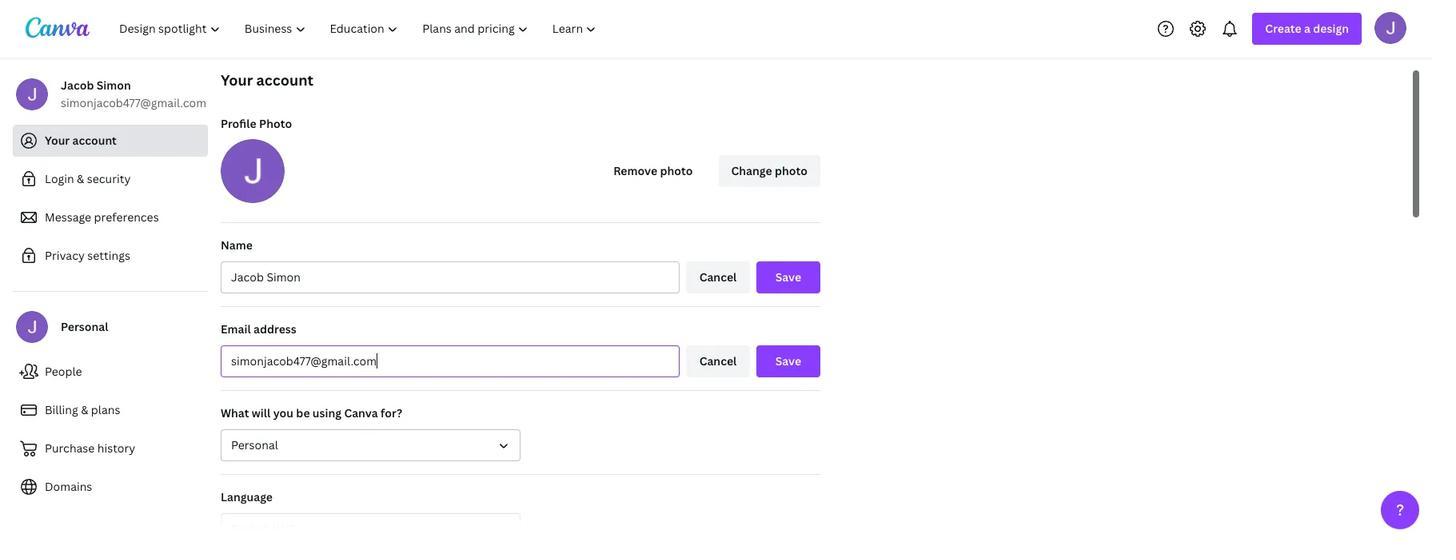 Task type: locate. For each thing, give the bounding box(es) containing it.
login & security
[[45, 171, 131, 186]]

0 horizontal spatial photo
[[660, 163, 693, 178]]

0 vertical spatial your account
[[221, 70, 314, 90]]

security
[[87, 171, 131, 186]]

save button
[[757, 262, 821, 294], [757, 346, 821, 377]]

2 cancel button from the top
[[686, 346, 750, 377]]

1 horizontal spatial your
[[221, 70, 253, 90]]

cancel button
[[686, 262, 750, 294], [686, 346, 750, 377]]

english (us)
[[231, 521, 295, 537]]

login & security link
[[13, 163, 208, 195]]

save for name
[[776, 270, 802, 285]]

2 save from the top
[[776, 354, 802, 369]]

0 vertical spatial cancel button
[[686, 262, 750, 294]]

remove
[[614, 163, 658, 178]]

0 vertical spatial cancel
[[700, 270, 737, 285]]

change photo
[[731, 163, 808, 178]]

cancel for email address
[[700, 354, 737, 369]]

cancel for name
[[700, 270, 737, 285]]

change photo button
[[719, 155, 821, 187]]

what will you be using canva for?
[[221, 405, 402, 421]]

1 vertical spatial &
[[81, 402, 88, 417]]

&
[[77, 171, 84, 186], [81, 402, 88, 417]]

privacy settings link
[[13, 240, 208, 272]]

jacob simon image
[[1375, 12, 1407, 44]]

account up photo
[[256, 70, 314, 90]]

2 cancel from the top
[[700, 354, 737, 369]]

you
[[273, 405, 294, 421]]

purchase
[[45, 441, 95, 456]]

your
[[221, 70, 253, 90], [45, 133, 70, 148]]

email
[[221, 322, 251, 337]]

1 vertical spatial personal
[[231, 437, 278, 453]]

1 vertical spatial cancel button
[[686, 346, 750, 377]]

be
[[296, 405, 310, 421]]

1 vertical spatial cancel
[[700, 354, 737, 369]]

0 horizontal spatial your account
[[45, 133, 117, 148]]

privacy settings
[[45, 248, 130, 263]]

0 horizontal spatial account
[[72, 133, 117, 148]]

1 horizontal spatial personal
[[231, 437, 278, 453]]

photo right change on the right of the page
[[775, 163, 808, 178]]

profile
[[221, 116, 256, 131]]

address
[[254, 322, 297, 337]]

& for login
[[77, 171, 84, 186]]

1 cancel button from the top
[[686, 262, 750, 294]]

message preferences
[[45, 210, 159, 225]]

Language: English (US) button
[[221, 513, 521, 542]]

1 save button from the top
[[757, 262, 821, 294]]

1 save from the top
[[776, 270, 802, 285]]

purchase history
[[45, 441, 135, 456]]

& left plans
[[81, 402, 88, 417]]

your up "login"
[[45, 133, 70, 148]]

0 vertical spatial your
[[221, 70, 253, 90]]

message
[[45, 210, 91, 225]]

remove photo button
[[601, 155, 706, 187]]

cancel
[[700, 270, 737, 285], [700, 354, 737, 369]]

save button for email address
[[757, 346, 821, 377]]

design
[[1313, 21, 1349, 36]]

message preferences link
[[13, 202, 208, 234]]

account up login & security
[[72, 133, 117, 148]]

1 vertical spatial save button
[[757, 346, 821, 377]]

1 vertical spatial save
[[776, 354, 802, 369]]

history
[[97, 441, 135, 456]]

1 vertical spatial your
[[45, 133, 70, 148]]

your account up photo
[[221, 70, 314, 90]]

cancel button for name
[[686, 262, 750, 294]]

personal up "people"
[[61, 319, 108, 334]]

2 save button from the top
[[757, 346, 821, 377]]

purchase history link
[[13, 433, 208, 465]]

1 horizontal spatial photo
[[775, 163, 808, 178]]

photo
[[660, 163, 693, 178], [775, 163, 808, 178]]

your account
[[221, 70, 314, 90], [45, 133, 117, 148]]

remove photo
[[614, 163, 693, 178]]

& right "login"
[[77, 171, 84, 186]]

your account up login & security
[[45, 133, 117, 148]]

language
[[221, 489, 273, 505]]

2 photo from the left
[[775, 163, 808, 178]]

account
[[256, 70, 314, 90], [72, 133, 117, 148]]

people link
[[13, 356, 208, 388]]

photo right remove
[[660, 163, 693, 178]]

save
[[776, 270, 802, 285], [776, 354, 802, 369]]

personal
[[61, 319, 108, 334], [231, 437, 278, 453]]

plans
[[91, 402, 120, 417]]

personal down will
[[231, 437, 278, 453]]

billing & plans link
[[13, 394, 208, 426]]

save for email address
[[776, 354, 802, 369]]

1 cancel from the top
[[700, 270, 737, 285]]

0 vertical spatial &
[[77, 171, 84, 186]]

0 vertical spatial save button
[[757, 262, 821, 294]]

1 horizontal spatial account
[[256, 70, 314, 90]]

0 vertical spatial save
[[776, 270, 802, 285]]

top level navigation element
[[109, 13, 611, 45]]

photo for change photo
[[775, 163, 808, 178]]

1 photo from the left
[[660, 163, 693, 178]]

using
[[313, 405, 342, 421]]

jacob simon simonjacob477@gmail.com
[[61, 78, 206, 110]]

0 horizontal spatial personal
[[61, 319, 108, 334]]

your up the profile
[[221, 70, 253, 90]]



Task type: describe. For each thing, give the bounding box(es) containing it.
photo for remove photo
[[660, 163, 693, 178]]

name
[[221, 238, 253, 253]]

personal inside button
[[231, 437, 278, 453]]

privacy
[[45, 248, 85, 263]]

domains
[[45, 479, 92, 494]]

Email address text field
[[231, 346, 669, 377]]

a
[[1304, 21, 1311, 36]]

profile photo
[[221, 116, 292, 131]]

create a design button
[[1253, 13, 1362, 45]]

billing
[[45, 402, 78, 417]]

login
[[45, 171, 74, 186]]

settings
[[87, 248, 130, 263]]

1 horizontal spatial your account
[[221, 70, 314, 90]]

(us)
[[273, 521, 295, 537]]

Name text field
[[231, 262, 669, 293]]

what
[[221, 405, 249, 421]]

photo
[[259, 116, 292, 131]]

simon
[[97, 78, 131, 93]]

canva
[[344, 405, 378, 421]]

for?
[[381, 405, 402, 421]]

& for billing
[[81, 402, 88, 417]]

Personal button
[[221, 429, 521, 461]]

cancel button for email address
[[686, 346, 750, 377]]

people
[[45, 364, 82, 379]]

simonjacob477@gmail.com
[[61, 95, 206, 110]]

jacob
[[61, 78, 94, 93]]

your account link
[[13, 125, 208, 157]]

create a design
[[1266, 21, 1349, 36]]

1 vertical spatial account
[[72, 133, 117, 148]]

english
[[231, 521, 270, 537]]

0 vertical spatial account
[[256, 70, 314, 90]]

0 vertical spatial personal
[[61, 319, 108, 334]]

billing & plans
[[45, 402, 120, 417]]

email address
[[221, 322, 297, 337]]

save button for name
[[757, 262, 821, 294]]

change
[[731, 163, 772, 178]]

0 horizontal spatial your
[[45, 133, 70, 148]]

domains link
[[13, 471, 208, 503]]

create
[[1266, 21, 1302, 36]]

preferences
[[94, 210, 159, 225]]

will
[[252, 405, 271, 421]]

1 vertical spatial your account
[[45, 133, 117, 148]]



Task type: vqa. For each thing, say whether or not it's contained in the screenshot.
Remove photo button
yes



